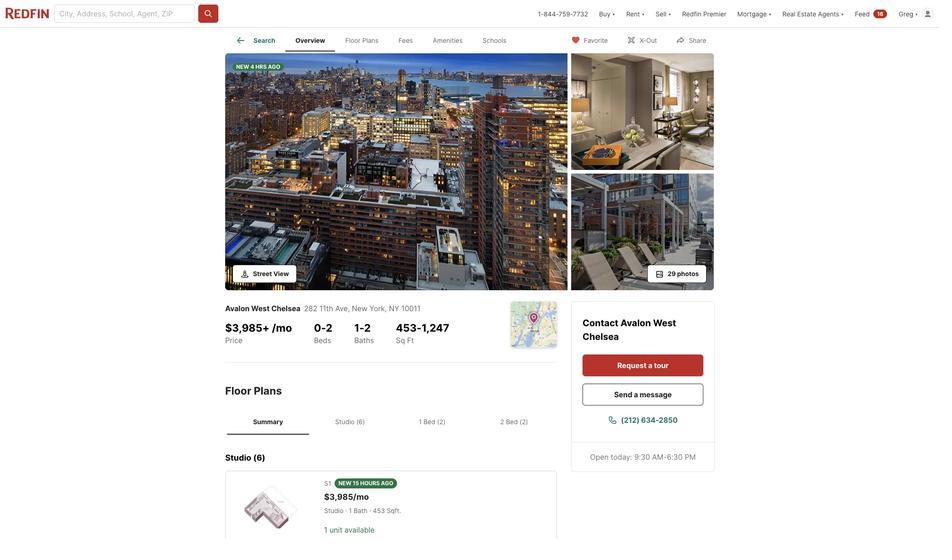 Task type: locate. For each thing, give the bounding box(es) containing it.
new
[[236, 63, 249, 70], [339, 480, 352, 487]]

chelsea
[[272, 304, 301, 313], [583, 332, 620, 343]]

29 photos button
[[648, 265, 707, 283]]

1 vertical spatial floor
[[225, 385, 252, 398]]

amenities
[[433, 37, 463, 44]]

sell ▾
[[656, 10, 672, 18]]

▾ right sell at top right
[[669, 10, 672, 18]]

west
[[251, 304, 270, 313], [654, 318, 677, 329]]

x-
[[640, 36, 647, 44]]

· left 453
[[370, 508, 371, 515]]

2 tab list from the top
[[225, 409, 558, 435]]

york
[[370, 304, 385, 313]]

avalon
[[225, 304, 250, 313], [621, 318, 652, 329]]

0 horizontal spatial floor
[[225, 385, 252, 398]]

0 vertical spatial west
[[251, 304, 270, 313]]

7732
[[573, 10, 589, 18]]

1-
[[538, 10, 544, 18], [355, 322, 365, 335]]

1- inside 1-2 baths
[[355, 322, 365, 335]]

a for send
[[635, 391, 639, 400]]

▾ right buy
[[613, 10, 616, 18]]

chelsea down contact
[[583, 332, 620, 343]]

6:30
[[668, 453, 683, 462]]

0 horizontal spatial bed
[[424, 418, 436, 426]]

▾ for buy ▾
[[613, 10, 616, 18]]

0 horizontal spatial chelsea
[[272, 304, 301, 313]]

0 horizontal spatial 1-
[[355, 322, 365, 335]]

,
[[348, 304, 350, 313], [385, 304, 387, 313]]

1 horizontal spatial a
[[649, 361, 653, 371]]

5 ▾ from the left
[[842, 10, 845, 18]]

avalon for avalon west chelsea 282 11th ave , new york , ny 10011
[[225, 304, 250, 313]]

0 vertical spatial 1-
[[538, 10, 544, 18]]

1- left '759-'
[[538, 10, 544, 18]]

1 horizontal spatial studio (6)
[[336, 418, 365, 426]]

1 vertical spatial chelsea
[[583, 332, 620, 343]]

2850
[[659, 416, 678, 425]]

studio
[[336, 418, 355, 426], [225, 454, 252, 463], [324, 508, 344, 515]]

0 horizontal spatial plans
[[254, 385, 282, 398]]

a left tour
[[649, 361, 653, 371]]

453
[[373, 508, 385, 515]]

1 for bed
[[419, 418, 422, 426]]

, left ny
[[385, 304, 387, 313]]

▾
[[613, 10, 616, 18], [642, 10, 645, 18], [669, 10, 672, 18], [769, 10, 772, 18], [842, 10, 845, 18], [916, 10, 919, 18]]

baths
[[355, 336, 374, 345]]

floor up summary tab at the bottom of page
[[225, 385, 252, 398]]

2 for 0-
[[326, 322, 333, 335]]

1 horizontal spatial floor plans
[[346, 37, 379, 44]]

2 inside 0-2 beds
[[326, 322, 333, 335]]

1 · from the left
[[346, 508, 347, 515]]

plans up summary
[[254, 385, 282, 398]]

1 horizontal spatial 2
[[365, 322, 371, 335]]

2 (2) from the left
[[520, 418, 529, 426]]

image image
[[225, 53, 568, 291], [572, 53, 715, 170], [572, 174, 715, 291]]

0 vertical spatial a
[[649, 361, 653, 371]]

1-844-759-7732 link
[[538, 10, 589, 18]]

west up $3,985+
[[251, 304, 270, 313]]

contact
[[583, 318, 621, 329]]

new left 15
[[339, 480, 352, 487]]

west inside avalon west chelsea
[[654, 318, 677, 329]]

1 bed (2) tab
[[392, 411, 474, 434]]

0 vertical spatial (6)
[[357, 418, 365, 426]]

0 horizontal spatial 2
[[326, 322, 333, 335]]

mortgage ▾
[[738, 10, 772, 18]]

453-
[[396, 322, 422, 335]]

request a tour
[[618, 361, 669, 371]]

bed for 1
[[424, 418, 436, 426]]

floor inside tab
[[346, 37, 361, 44]]

1 vertical spatial studio
[[225, 454, 252, 463]]

0 vertical spatial new
[[236, 63, 249, 70]]

ago inside 'link'
[[268, 63, 281, 70]]

1 vertical spatial ago
[[381, 480, 394, 487]]

submit search image
[[204, 9, 213, 18]]

▾ right greg
[[916, 10, 919, 18]]

1 horizontal spatial plans
[[363, 37, 379, 44]]

1 vertical spatial plans
[[254, 385, 282, 398]]

floor plans left fees
[[346, 37, 379, 44]]

unit
[[330, 526, 343, 535]]

0 horizontal spatial ·
[[346, 508, 347, 515]]

15
[[353, 480, 359, 487]]

2
[[326, 322, 333, 335], [365, 322, 371, 335], [501, 418, 505, 426]]

avalon up request at the bottom right of page
[[621, 318, 652, 329]]

0 horizontal spatial (2)
[[438, 418, 446, 426]]

2 vertical spatial studio
[[324, 508, 344, 515]]

1 inside the 1 bed (2) tab
[[419, 418, 422, 426]]

0 horizontal spatial a
[[635, 391, 639, 400]]

6 ▾ from the left
[[916, 10, 919, 18]]

tab list containing summary
[[225, 409, 558, 435]]

1- up baths
[[355, 322, 365, 335]]

0 horizontal spatial studio (6)
[[225, 454, 266, 463]]

floor plans up summary
[[225, 385, 282, 398]]

floor right 'overview'
[[346, 37, 361, 44]]

hrs
[[256, 63, 267, 70]]

greg ▾
[[900, 10, 919, 18]]

studio inside tab
[[336, 418, 355, 426]]

2 inside 1-2 baths
[[365, 322, 371, 335]]

0 vertical spatial 1
[[419, 418, 422, 426]]

bed for 2
[[506, 418, 518, 426]]

1 horizontal spatial bed
[[506, 418, 518, 426]]

new for new 4 hrs ago
[[236, 63, 249, 70]]

▾ right rent
[[642, 10, 645, 18]]

west for avalon west chelsea
[[654, 318, 677, 329]]

0 vertical spatial plans
[[363, 37, 379, 44]]

1 horizontal spatial (2)
[[520, 418, 529, 426]]

s1 image
[[240, 486, 303, 529]]

, left the new
[[348, 304, 350, 313]]

new left 4
[[236, 63, 249, 70]]

1 horizontal spatial chelsea
[[583, 332, 620, 343]]

new 15 hours ago
[[339, 480, 394, 487]]

1 horizontal spatial west
[[654, 318, 677, 329]]

▾ right "agents"
[[842, 10, 845, 18]]

new 4 hrs ago
[[236, 63, 281, 70]]

avalon inside avalon west chelsea
[[621, 318, 652, 329]]

2 vertical spatial 1
[[324, 526, 328, 535]]

tab list
[[225, 28, 524, 52], [225, 409, 558, 435]]

0 horizontal spatial west
[[251, 304, 270, 313]]

4
[[251, 63, 254, 70]]

1 vertical spatial west
[[654, 318, 677, 329]]

rent ▾ button
[[627, 0, 645, 27]]

2 horizontal spatial 1
[[419, 418, 422, 426]]

0 vertical spatial studio
[[336, 418, 355, 426]]

ago right hrs
[[268, 63, 281, 70]]

1 (2) from the left
[[438, 418, 446, 426]]

(2) for 1 bed (2)
[[438, 418, 446, 426]]

studio (6)
[[336, 418, 365, 426], [225, 454, 266, 463]]

plans
[[363, 37, 379, 44], [254, 385, 282, 398]]

1 vertical spatial tab list
[[225, 409, 558, 435]]

1 horizontal spatial avalon
[[621, 318, 652, 329]]

tab list containing search
[[225, 28, 524, 52]]

chelsea up /mo
[[272, 304, 301, 313]]

floor
[[346, 37, 361, 44], [225, 385, 252, 398]]

new for new 15 hours ago
[[339, 480, 352, 487]]

bath
[[354, 508, 368, 515]]

▾ for greg ▾
[[916, 10, 919, 18]]

photos
[[678, 270, 700, 278]]

0 vertical spatial floor
[[346, 37, 361, 44]]

9:30
[[635, 453, 651, 462]]

2 ▾ from the left
[[642, 10, 645, 18]]

0 horizontal spatial ,
[[348, 304, 350, 313]]

0 vertical spatial avalon
[[225, 304, 250, 313]]

1 tab list from the top
[[225, 28, 524, 52]]

ago right hours
[[381, 480, 394, 487]]

10011
[[402, 304, 421, 313]]

1 vertical spatial floor plans
[[225, 385, 282, 398]]

favorite button
[[564, 30, 616, 49]]

1-2 baths
[[355, 322, 374, 345]]

2 horizontal spatial 2
[[501, 418, 505, 426]]

759-
[[559, 10, 573, 18]]

1 horizontal spatial ,
[[385, 304, 387, 313]]

0 vertical spatial chelsea
[[272, 304, 301, 313]]

· down $3,985/mo
[[346, 508, 347, 515]]

282
[[304, 304, 318, 313]]

a right 'send'
[[635, 391, 639, 400]]

3 ▾ from the left
[[669, 10, 672, 18]]

0 horizontal spatial new
[[236, 63, 249, 70]]

1 horizontal spatial ·
[[370, 508, 371, 515]]

sell
[[656, 10, 667, 18]]

1 vertical spatial a
[[635, 391, 639, 400]]

floor plans
[[346, 37, 379, 44], [225, 385, 282, 398]]

avalon up $3,985+
[[225, 304, 250, 313]]

ny
[[389, 304, 400, 313]]

(2) inside the 1 bed (2) tab
[[438, 418, 446, 426]]

ago
[[268, 63, 281, 70], [381, 480, 394, 487]]

available
[[345, 526, 375, 535]]

0 horizontal spatial ago
[[268, 63, 281, 70]]

out
[[647, 36, 658, 44]]

redfin premier
[[683, 10, 727, 18]]

1 horizontal spatial ago
[[381, 480, 394, 487]]

0 vertical spatial floor plans
[[346, 37, 379, 44]]

2 bed from the left
[[506, 418, 518, 426]]

1 horizontal spatial 1-
[[538, 10, 544, 18]]

4 ▾ from the left
[[769, 10, 772, 18]]

0 horizontal spatial 1
[[324, 526, 328, 535]]

avalon for avalon west chelsea
[[621, 318, 652, 329]]

1 bed from the left
[[424, 418, 436, 426]]

1 for unit
[[324, 526, 328, 535]]

2 , from the left
[[385, 304, 387, 313]]

plans left fees
[[363, 37, 379, 44]]

a for request
[[649, 361, 653, 371]]

1 horizontal spatial (6)
[[357, 418, 365, 426]]

chelsea inside avalon west chelsea
[[583, 332, 620, 343]]

(2) inside 2 bed (2) tab
[[520, 418, 529, 426]]

▾ right the mortgage
[[769, 10, 772, 18]]

▾ for rent ▾
[[642, 10, 645, 18]]

new inside 'link'
[[236, 63, 249, 70]]

1 horizontal spatial floor
[[346, 37, 361, 44]]

0 vertical spatial ago
[[268, 63, 281, 70]]

1 ▾ from the left
[[613, 10, 616, 18]]

1 vertical spatial avalon
[[621, 318, 652, 329]]

0 vertical spatial tab list
[[225, 28, 524, 52]]

0 vertical spatial studio (6)
[[336, 418, 365, 426]]

floor plans tab
[[336, 30, 389, 52]]

0 horizontal spatial (6)
[[253, 454, 266, 463]]

▾ inside dropdown button
[[842, 10, 845, 18]]

1 horizontal spatial new
[[339, 480, 352, 487]]

west up tour
[[654, 318, 677, 329]]

$3,985+ /mo price
[[225, 322, 292, 345]]

1 vertical spatial 1-
[[355, 322, 365, 335]]

new
[[352, 304, 368, 313]]

plans inside tab
[[363, 37, 379, 44]]

real estate agents ▾ link
[[783, 0, 845, 27]]

pm
[[685, 453, 696, 462]]

1 vertical spatial new
[[339, 480, 352, 487]]

chelsea for avalon west chelsea
[[583, 332, 620, 343]]

ago for new 4 hrs ago
[[268, 63, 281, 70]]

0 horizontal spatial avalon
[[225, 304, 250, 313]]

1 horizontal spatial 1
[[349, 508, 352, 515]]

bed
[[424, 418, 436, 426], [506, 418, 518, 426]]



Task type: describe. For each thing, give the bounding box(es) containing it.
634-
[[642, 416, 659, 425]]

844-
[[544, 10, 559, 18]]

street view
[[253, 270, 289, 278]]

greg
[[900, 10, 914, 18]]

(6) inside the studio (6) tab
[[357, 418, 365, 426]]

2 for 1-
[[365, 322, 371, 335]]

s1
[[324, 480, 331, 488]]

request
[[618, 361, 647, 371]]

hours
[[361, 480, 380, 487]]

redfin premier button
[[677, 0, 733, 27]]

1 vertical spatial studio (6)
[[225, 454, 266, 463]]

overview tab
[[286, 30, 336, 52]]

west for avalon west chelsea 282 11th ave , new york , ny 10011
[[251, 304, 270, 313]]

1- for 2
[[355, 322, 365, 335]]

send a message
[[615, 391, 672, 400]]

2 bed (2)
[[501, 418, 529, 426]]

floor plans inside tab
[[346, 37, 379, 44]]

x-out button
[[620, 30, 665, 49]]

rent
[[627, 10, 641, 18]]

1 unit available
[[324, 526, 375, 535]]

1 vertical spatial 1
[[349, 508, 352, 515]]

request a tour button
[[583, 355, 704, 377]]

$3,985/mo
[[324, 493, 369, 502]]

(212) 634-2850
[[622, 416, 678, 425]]

453-1,247 sq ft
[[396, 322, 450, 345]]

(212) 634-2850 link
[[583, 410, 704, 432]]

am-
[[653, 453, 668, 462]]

map entry image
[[512, 302, 557, 348]]

amenities tab
[[423, 30, 473, 52]]

avalon west chelsea
[[583, 318, 677, 343]]

open
[[591, 453, 609, 462]]

avalon west chelsea 282 11th ave , new york , ny 10011
[[225, 304, 421, 313]]

ago for new 15 hours ago
[[381, 480, 394, 487]]

chelsea for avalon west chelsea 282 11th ave , new york , ny 10011
[[272, 304, 301, 313]]

buy ▾
[[600, 10, 616, 18]]

send a message button
[[583, 384, 704, 406]]

1,247
[[422, 322, 450, 335]]

rent ▾
[[627, 10, 645, 18]]

1 , from the left
[[348, 304, 350, 313]]

view
[[274, 270, 289, 278]]

buy ▾ button
[[600, 0, 616, 27]]

/mo
[[272, 322, 292, 335]]

favorite
[[584, 36, 608, 44]]

share button
[[669, 30, 715, 49]]

ft
[[407, 336, 414, 345]]

search link
[[235, 35, 276, 46]]

open today: 9:30 am-6:30 pm
[[591, 453, 696, 462]]

▾ for mortgage ▾
[[769, 10, 772, 18]]

11th
[[320, 304, 334, 313]]

1-844-759-7732
[[538, 10, 589, 18]]

29
[[668, 270, 676, 278]]

today:
[[611, 453, 633, 462]]

tour
[[655, 361, 669, 371]]

(2) for 2 bed (2)
[[520, 418, 529, 426]]

send
[[615, 391, 633, 400]]

sell ▾ button
[[656, 0, 672, 27]]

$3,985+
[[225, 322, 270, 335]]

redfin
[[683, 10, 702, 18]]

City, Address, School, Agent, ZIP search field
[[54, 5, 195, 23]]

sq
[[396, 336, 405, 345]]

(212)
[[622, 416, 640, 425]]

real estate agents ▾ button
[[778, 0, 850, 27]]

mortgage
[[738, 10, 768, 18]]

rent ▾ button
[[621, 0, 651, 27]]

1 bed (2)
[[419, 418, 446, 426]]

x-out
[[640, 36, 658, 44]]

mortgage ▾ button
[[733, 0, 778, 27]]

sell ▾ button
[[651, 0, 677, 27]]

1 vertical spatial (6)
[[253, 454, 266, 463]]

street view button
[[233, 265, 297, 283]]

studio (6) tab
[[309, 411, 392, 434]]

▾ for sell ▾
[[669, 10, 672, 18]]

1- for 844-
[[538, 10, 544, 18]]

studio · 1 bath · 453 sqft.
[[324, 508, 401, 515]]

2 bed (2) tab
[[474, 411, 556, 434]]

search
[[254, 37, 276, 44]]

buy
[[600, 10, 611, 18]]

real
[[783, 10, 796, 18]]

sqft.
[[387, 508, 401, 515]]

0-2 beds
[[314, 322, 333, 345]]

2 inside tab
[[501, 418, 505, 426]]

0 horizontal spatial floor plans
[[225, 385, 282, 398]]

summary tab
[[227, 411, 309, 434]]

(212) 634-2850 button
[[583, 410, 704, 432]]

new 4 hrs ago link
[[225, 53, 568, 292]]

share
[[690, 36, 707, 44]]

beds
[[314, 336, 332, 345]]

schools
[[483, 37, 507, 44]]

fees tab
[[389, 30, 423, 52]]

feed
[[856, 10, 871, 18]]

2 · from the left
[[370, 508, 371, 515]]

real estate agents ▾
[[783, 10, 845, 18]]

overview
[[296, 37, 326, 44]]

ave
[[336, 304, 348, 313]]

schools tab
[[473, 30, 517, 52]]

premier
[[704, 10, 727, 18]]

0-
[[314, 322, 326, 335]]

29 photos
[[668, 270, 700, 278]]

studio (6) inside tab
[[336, 418, 365, 426]]

mortgage ▾ button
[[738, 0, 772, 27]]

message
[[640, 391, 672, 400]]

fees
[[399, 37, 413, 44]]

agents
[[819, 10, 840, 18]]

16
[[878, 10, 884, 17]]

price
[[225, 336, 243, 345]]



Task type: vqa. For each thing, say whether or not it's contained in the screenshot.
of
no



